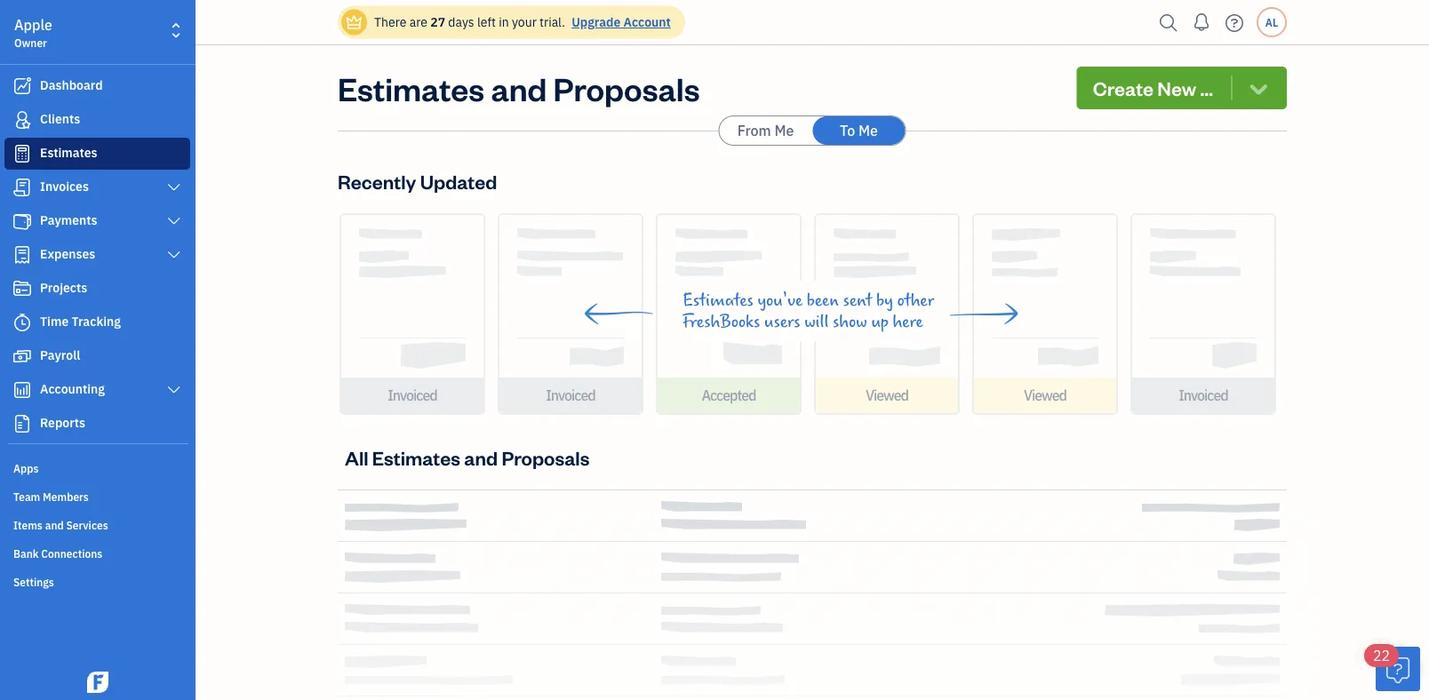 Task type: describe. For each thing, give the bounding box(es) containing it.
by
[[876, 291, 893, 310]]

team members link
[[4, 483, 190, 509]]

freshbooks image
[[84, 672, 112, 693]]

up
[[871, 312, 889, 332]]

time tracking
[[40, 313, 121, 330]]

from
[[737, 121, 771, 140]]

2 viewed from the left
[[1024, 386, 1067, 405]]

owner
[[14, 36, 47, 50]]

users
[[764, 312, 800, 332]]

estimates link
[[4, 138, 190, 170]]

members
[[43, 490, 89, 504]]

bank connections link
[[4, 540, 190, 566]]

me for to me
[[859, 121, 878, 140]]

settings
[[13, 575, 54, 589]]

2 invoiced from the left
[[546, 386, 595, 405]]

al
[[1266, 15, 1278, 29]]

create new … button
[[1077, 67, 1287, 109]]

search image
[[1155, 9, 1183, 36]]

apple owner
[[14, 16, 52, 50]]

left
[[477, 14, 496, 30]]

expenses
[[40, 246, 95, 262]]

money image
[[12, 348, 33, 365]]

chevron large down image
[[166, 214, 182, 228]]

dashboard image
[[12, 77, 33, 95]]

clients
[[40, 111, 80, 127]]

payroll link
[[4, 340, 190, 372]]

sent
[[843, 291, 872, 310]]

3 invoiced from the left
[[1179, 386, 1228, 405]]

bank connections
[[13, 547, 103, 561]]

dashboard link
[[4, 70, 190, 102]]

and for proposals
[[491, 67, 547, 109]]

expenses link
[[4, 239, 190, 271]]

items
[[13, 518, 43, 532]]

expense image
[[12, 246, 33, 264]]

projects
[[40, 280, 87, 296]]

new
[[1158, 75, 1197, 100]]

time tracking link
[[4, 307, 190, 339]]

team
[[13, 490, 40, 504]]

27
[[430, 14, 445, 30]]

estimates for estimates
[[40, 144, 97, 161]]

settings link
[[4, 568, 190, 595]]

all
[[345, 445, 368, 470]]

reports
[[40, 415, 85, 431]]

report image
[[12, 415, 33, 433]]

accounting
[[40, 381, 105, 397]]

0 vertical spatial proposals
[[553, 67, 700, 109]]

chart image
[[12, 381, 33, 399]]

me for from me
[[775, 121, 794, 140]]

to
[[840, 121, 855, 140]]

upgrade account link
[[568, 14, 671, 30]]

chevrondown image
[[1247, 76, 1271, 100]]

upgrade
[[572, 14, 621, 30]]

payments
[[40, 212, 97, 228]]

there are 27 days left in your trial. upgrade account
[[374, 14, 671, 30]]

1 invoiced from the left
[[388, 386, 437, 405]]

chevron large down image for invoices
[[166, 180, 182, 195]]

updated
[[420, 168, 497, 194]]

chevron large down image for accounting
[[166, 383, 182, 397]]

estimates right all
[[372, 445, 460, 470]]

services
[[66, 518, 108, 532]]

there
[[374, 14, 407, 30]]

payment image
[[12, 212, 33, 230]]



Task type: locate. For each thing, give the bounding box(es) containing it.
1 horizontal spatial invoiced
[[546, 386, 595, 405]]

client image
[[12, 111, 33, 129]]

me right to
[[859, 121, 878, 140]]

chevron large down image up chevron large down image
[[166, 180, 182, 195]]

and inside main element
[[45, 518, 64, 532]]

other
[[897, 291, 934, 310]]

0 horizontal spatial me
[[775, 121, 794, 140]]

main element
[[0, 0, 240, 700]]

accounting link
[[4, 374, 190, 406]]

me right from at the right of the page
[[775, 121, 794, 140]]

invoiced
[[388, 386, 437, 405], [546, 386, 595, 405], [1179, 386, 1228, 405]]

items and services link
[[4, 511, 190, 538]]

and for services
[[45, 518, 64, 532]]

1 me from the left
[[775, 121, 794, 140]]

apps link
[[4, 454, 190, 481]]

…
[[1200, 75, 1213, 100]]

accepted
[[702, 386, 756, 405]]

recently
[[338, 168, 416, 194]]

3 chevron large down image from the top
[[166, 383, 182, 397]]

reports link
[[4, 408, 190, 440]]

from me link
[[720, 116, 812, 145]]

days
[[448, 14, 474, 30]]

apple
[[14, 16, 52, 34]]

2 horizontal spatial invoiced
[[1179, 386, 1228, 405]]

viewed
[[866, 386, 908, 405], [1024, 386, 1067, 405]]

1 horizontal spatial viewed
[[1024, 386, 1067, 405]]

22 button
[[1364, 644, 1420, 692]]

notifications image
[[1187, 4, 1216, 40]]

show
[[833, 312, 867, 332]]

chevron large down image for expenses
[[166, 248, 182, 262]]

1 horizontal spatial me
[[859, 121, 878, 140]]

freshbooks
[[683, 312, 760, 332]]

connections
[[41, 547, 103, 561]]

invoices link
[[4, 172, 190, 204]]

estimates and proposals
[[338, 67, 700, 109]]

1 viewed from the left
[[866, 386, 908, 405]]

and
[[491, 67, 547, 109], [464, 445, 498, 470], [45, 518, 64, 532]]

proposals
[[553, 67, 700, 109], [502, 445, 590, 470]]

project image
[[12, 280, 33, 298]]

invoices
[[40, 178, 89, 195]]

in
[[499, 14, 509, 30]]

2 vertical spatial and
[[45, 518, 64, 532]]

0 vertical spatial and
[[491, 67, 547, 109]]

go to help image
[[1220, 9, 1249, 36]]

chevron large down image down chevron large down image
[[166, 248, 182, 262]]

payroll
[[40, 347, 80, 364]]

0 vertical spatial chevron large down image
[[166, 180, 182, 195]]

estimates down are
[[338, 67, 485, 109]]

0 horizontal spatial invoiced
[[388, 386, 437, 405]]

tracking
[[72, 313, 121, 330]]

estimates up freshbooks
[[683, 291, 754, 310]]

22
[[1373, 647, 1390, 665]]

estimates
[[338, 67, 485, 109], [40, 144, 97, 161], [683, 291, 754, 310], [372, 445, 460, 470]]

here
[[893, 312, 923, 332]]

1 vertical spatial and
[[464, 445, 498, 470]]

chevron large down image down payroll link
[[166, 383, 182, 397]]

create new …
[[1093, 75, 1213, 100]]

estimates inside the estimates you've been sent by other freshbooks users will show up here
[[683, 291, 754, 310]]

all estimates and proposals
[[345, 445, 590, 470]]

estimates you've been sent by other freshbooks users will show up here
[[683, 291, 934, 332]]

will
[[805, 312, 829, 332]]

1 vertical spatial proposals
[[502, 445, 590, 470]]

recently updated
[[338, 168, 497, 194]]

you've
[[758, 291, 803, 310]]

estimates up invoices
[[40, 144, 97, 161]]

dashboard
[[40, 77, 103, 93]]

2 vertical spatial chevron large down image
[[166, 383, 182, 397]]

account
[[624, 14, 671, 30]]

payments link
[[4, 205, 190, 237]]

0 horizontal spatial viewed
[[866, 386, 908, 405]]

to me
[[840, 121, 878, 140]]

your
[[512, 14, 537, 30]]

to me link
[[813, 116, 905, 145]]

resource center badge image
[[1376, 647, 1420, 692]]

apps
[[13, 461, 39, 476]]

are
[[409, 14, 427, 30]]

estimates inside main element
[[40, 144, 97, 161]]

invoice image
[[12, 179, 33, 196]]

create
[[1093, 75, 1154, 100]]

1 vertical spatial chevron large down image
[[166, 248, 182, 262]]

trial.
[[540, 14, 565, 30]]

chevron large down image inside expenses link
[[166, 248, 182, 262]]

time
[[40, 313, 69, 330]]

clients link
[[4, 104, 190, 136]]

team members
[[13, 490, 89, 504]]

items and services
[[13, 518, 108, 532]]

2 me from the left
[[859, 121, 878, 140]]

estimates for estimates and proposals
[[338, 67, 485, 109]]

estimate image
[[12, 145, 33, 163]]

estimates for estimates you've been sent by other freshbooks users will show up here
[[683, 291, 754, 310]]

1 chevron large down image from the top
[[166, 180, 182, 195]]

bank
[[13, 547, 39, 561]]

projects link
[[4, 273, 190, 305]]

been
[[807, 291, 839, 310]]

chevron large down image
[[166, 180, 182, 195], [166, 248, 182, 262], [166, 383, 182, 397]]

2 chevron large down image from the top
[[166, 248, 182, 262]]

al button
[[1257, 7, 1287, 37]]

timer image
[[12, 314, 33, 332]]

crown image
[[345, 13, 364, 32]]

from me
[[737, 121, 794, 140]]

me
[[775, 121, 794, 140], [859, 121, 878, 140]]



Task type: vqa. For each thing, say whether or not it's contained in the screenshot.
days
yes



